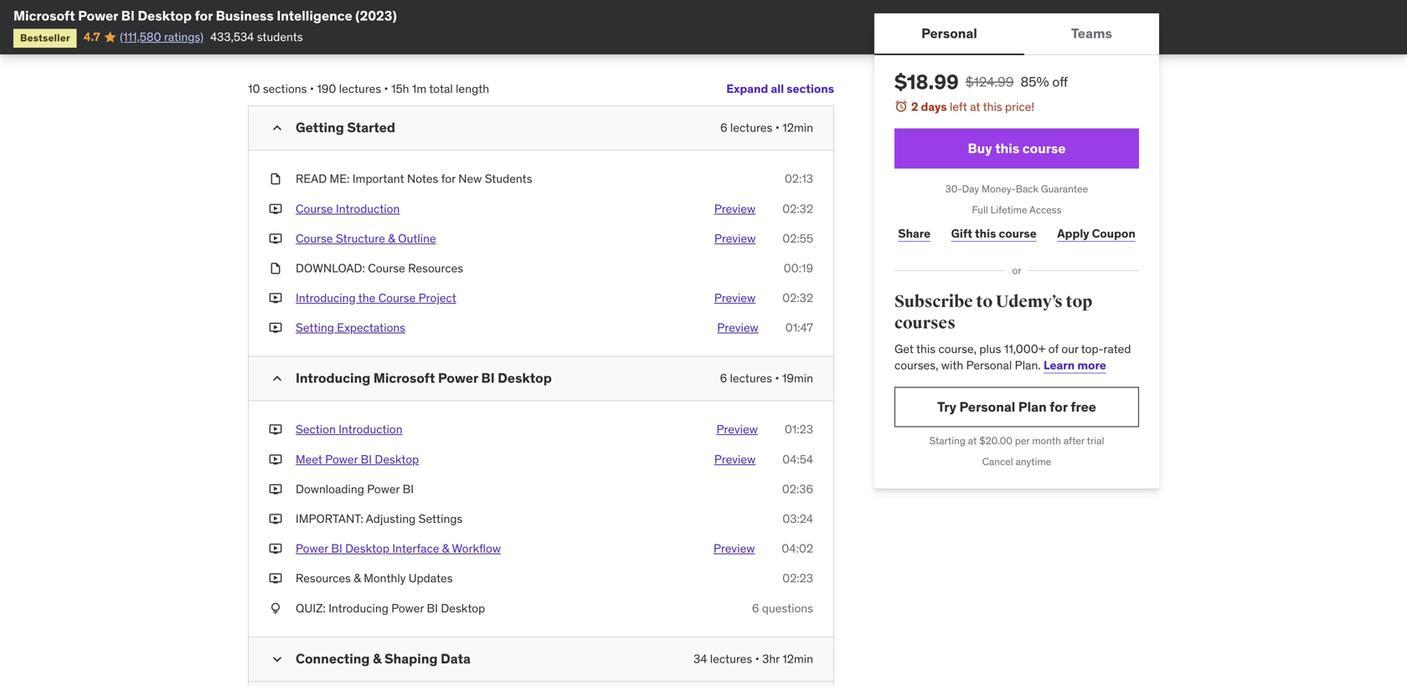 Task type: describe. For each thing, give the bounding box(es) containing it.
data
[[441, 651, 471, 668]]

buy this course
[[968, 140, 1066, 157]]

download: course resources
[[296, 261, 463, 276]]

rated
[[1104, 342, 1131, 357]]

personal button
[[875, 13, 1024, 54]]

per
[[1015, 435, 1030, 448]]

downloading
[[296, 482, 364, 497]]

5 xsmall image from the top
[[269, 511, 282, 528]]

4 xsmall image from the top
[[269, 320, 282, 337]]

10
[[248, 81, 260, 96]]

power inside power bi desktop interface & workflow button
[[296, 542, 328, 557]]

off
[[1052, 73, 1068, 90]]

share
[[898, 226, 931, 241]]

students
[[485, 171, 532, 187]]

& inside button
[[442, 542, 449, 557]]

left
[[950, 99, 967, 114]]

alarm image
[[895, 100, 908, 113]]

30-day money-back guarantee full lifetime access
[[946, 183, 1088, 216]]

workflow
[[452, 542, 501, 557]]

day
[[962, 183, 979, 196]]

6 for introducing microsoft power bi desktop
[[720, 371, 727, 386]]

meet power bi desktop button
[[296, 452, 419, 468]]

• for getting started
[[775, 120, 780, 135]]

course structure & outline button
[[296, 231, 436, 247]]

access
[[1030, 203, 1062, 216]]

read
[[296, 171, 327, 187]]

desktop inside button
[[375, 452, 419, 467]]

1 horizontal spatial microsoft
[[373, 370, 435, 387]]

34 lectures • 3hr 12min
[[694, 652, 813, 667]]

& left monthly
[[354, 571, 361, 587]]

this for buy
[[995, 140, 1020, 157]]

business
[[216, 7, 274, 24]]

1 vertical spatial resources
[[296, 571, 351, 587]]

course for course introduction
[[296, 201, 333, 216]]

6 xsmall image from the top
[[269, 541, 282, 558]]

lectures for introducing microsoft power bi desktop
[[730, 371, 772, 386]]

xsmall image for course introduction
[[269, 201, 282, 217]]

2 days left at this price!
[[911, 99, 1035, 114]]

10 sections • 190 lectures • 15h 1m total length
[[248, 81, 489, 96]]

meet power bi desktop
[[296, 452, 419, 467]]

personal inside button
[[921, 25, 977, 42]]

85%
[[1021, 73, 1049, 90]]

connecting & shaping data
[[296, 651, 471, 668]]

(2023)
[[355, 7, 397, 24]]

6 lectures • 19min
[[720, 371, 813, 386]]

setting
[[296, 321, 334, 336]]

learn
[[1044, 358, 1075, 373]]

$18.99
[[895, 70, 959, 95]]

for for new
[[441, 171, 456, 187]]

content
[[320, 34, 395, 59]]

total
[[429, 81, 453, 96]]

2 vertical spatial 6
[[752, 601, 759, 616]]

courses
[[895, 313, 956, 334]]

7 xsmall image from the top
[[269, 601, 282, 617]]

days
[[921, 99, 947, 114]]

(111,580 ratings)
[[120, 29, 204, 44]]

desktop inside button
[[345, 542, 390, 557]]

plan.
[[1015, 358, 1041, 373]]

expand all sections button
[[726, 72, 834, 106]]

preview for introducing the course project
[[714, 291, 756, 306]]

section introduction button
[[296, 422, 403, 438]]

project
[[419, 291, 456, 306]]

course introduction
[[296, 201, 400, 216]]

• left 15h 1m
[[384, 81, 388, 96]]

setting expectations
[[296, 321, 406, 336]]

course structure & outline
[[296, 231, 436, 246]]

this for gift
[[975, 226, 996, 241]]

apply coupon button
[[1054, 217, 1139, 251]]

course content
[[248, 34, 395, 59]]

lectures for getting started
[[730, 120, 773, 135]]

monthly
[[364, 571, 406, 587]]

2 vertical spatial introducing
[[329, 601, 389, 616]]

11,000+
[[1004, 342, 1046, 357]]

02:55
[[783, 231, 813, 246]]

outline
[[398, 231, 436, 246]]

0 vertical spatial microsoft
[[13, 7, 75, 24]]

gift this course link
[[948, 217, 1040, 251]]

433,534
[[210, 29, 254, 44]]

preview for setting expectations
[[717, 321, 759, 336]]

starting at $20.00 per month after trial cancel anytime
[[929, 435, 1104, 468]]

get
[[895, 342, 914, 357]]

learn more
[[1044, 358, 1106, 373]]

or
[[1012, 264, 1022, 277]]

all
[[771, 81, 784, 96]]

course,
[[939, 342, 977, 357]]

starting
[[929, 435, 966, 448]]

shaping
[[384, 651, 438, 668]]

lectures for connecting & shaping data
[[710, 652, 752, 667]]

money-
[[982, 183, 1016, 196]]

$124.99
[[966, 73, 1014, 90]]

xsmall image for meet power bi desktop
[[269, 452, 282, 468]]

34
[[694, 652, 707, 667]]

bestseller
[[20, 31, 70, 44]]

getting
[[296, 119, 344, 136]]

back
[[1016, 183, 1039, 196]]

1 12min from the top
[[783, 120, 813, 135]]

course right the
[[378, 291, 416, 306]]

0 vertical spatial resources
[[408, 261, 463, 276]]

personal inside 'link'
[[960, 399, 1015, 416]]

power down project
[[438, 370, 478, 387]]

bi inside power bi desktop interface & workflow button
[[331, 542, 342, 557]]

after
[[1064, 435, 1085, 448]]

our
[[1062, 342, 1079, 357]]

small image for connecting
[[269, 652, 286, 668]]

02:32 for introducing the course project
[[782, 291, 813, 306]]

quiz: introducing power bi desktop
[[296, 601, 485, 616]]

• for connecting & shaping data
[[755, 652, 760, 667]]

interface
[[392, 542, 439, 557]]



Task type: locate. For each thing, give the bounding box(es) containing it.
to
[[976, 292, 993, 312]]

course
[[248, 34, 316, 59], [296, 201, 333, 216], [296, 231, 333, 246], [368, 261, 405, 276], [378, 291, 416, 306]]

important
[[353, 171, 404, 187]]

introduction for section introduction
[[339, 422, 403, 437]]

course up back
[[1023, 140, 1066, 157]]

6 for getting started
[[720, 120, 728, 135]]

1 vertical spatial 6
[[720, 371, 727, 386]]

0 vertical spatial for
[[195, 7, 213, 24]]

course
[[1023, 140, 1066, 157], [999, 226, 1037, 241]]

02:32 up the 02:55
[[782, 201, 813, 216]]

190
[[317, 81, 336, 96]]

1 vertical spatial at
[[968, 435, 977, 448]]

12min down expand all sections dropdown button
[[783, 120, 813, 135]]

&
[[388, 231, 395, 246], [442, 542, 449, 557], [354, 571, 361, 587], [373, 651, 381, 668]]

tab list
[[875, 13, 1159, 55]]

1 xsmall image from the top
[[269, 171, 282, 187]]

course for course content
[[248, 34, 316, 59]]

this right buy
[[995, 140, 1020, 157]]

1 small image from the top
[[269, 120, 286, 137]]

2 12min from the top
[[783, 652, 813, 667]]

microsoft down expectations
[[373, 370, 435, 387]]

trial
[[1087, 435, 1104, 448]]

& left shaping
[[373, 651, 381, 668]]

bi inside meet power bi desktop button
[[361, 452, 372, 467]]

0 vertical spatial 6
[[720, 120, 728, 135]]

for left free
[[1050, 399, 1068, 416]]

connecting
[[296, 651, 370, 668]]

at left the "$20.00"
[[968, 435, 977, 448]]

1 horizontal spatial for
[[441, 171, 456, 187]]

5 xsmall image from the top
[[269, 482, 282, 498]]

notes
[[407, 171, 438, 187]]

students
[[257, 29, 303, 44]]

0 horizontal spatial microsoft
[[13, 7, 75, 24]]

preview for meet power bi desktop
[[714, 452, 756, 467]]

resources
[[408, 261, 463, 276], [296, 571, 351, 587]]

tab list containing personal
[[875, 13, 1159, 55]]

introducing inside introducing the course project button
[[296, 291, 356, 306]]

course down the "lifetime"
[[999, 226, 1037, 241]]

this right gift
[[975, 226, 996, 241]]

resources up quiz:
[[296, 571, 351, 587]]

with
[[941, 358, 964, 373]]

small image for getting
[[269, 120, 286, 137]]

12min right 3hr at the bottom right
[[783, 652, 813, 667]]

lectures right 34
[[710, 652, 752, 667]]

sections right 10
[[263, 81, 307, 96]]

xsmall image
[[269, 201, 282, 217], [269, 290, 282, 307], [269, 422, 282, 438], [269, 452, 282, 468], [269, 511, 282, 528], [269, 571, 282, 587]]

0 vertical spatial 12min
[[783, 120, 813, 135]]

• left the 19min
[[775, 371, 779, 386]]

this down $124.99
[[983, 99, 1002, 114]]

settings
[[418, 512, 463, 527]]

2 horizontal spatial for
[[1050, 399, 1068, 416]]

for left new
[[441, 171, 456, 187]]

6
[[720, 120, 728, 135], [720, 371, 727, 386], [752, 601, 759, 616]]

& right interface
[[442, 542, 449, 557]]

02:32
[[782, 201, 813, 216], [782, 291, 813, 306]]

share button
[[895, 217, 934, 251]]

sections right all
[[787, 81, 834, 96]]

1 vertical spatial 02:32
[[782, 291, 813, 306]]

& inside 'button'
[[388, 231, 395, 246]]

lectures left the 19min
[[730, 371, 772, 386]]

section
[[296, 422, 336, 437]]

introduction for course introduction
[[336, 201, 400, 216]]

power inside meet power bi desktop button
[[325, 452, 358, 467]]

introduction inside 'button'
[[339, 422, 403, 437]]

1 vertical spatial for
[[441, 171, 456, 187]]

introducing down resources & monthly updates
[[329, 601, 389, 616]]

introducing microsoft power bi desktop
[[296, 370, 552, 387]]

subscribe
[[895, 292, 973, 312]]

2 xsmall image from the top
[[269, 290, 282, 307]]

try personal plan for free
[[937, 399, 1096, 416]]

• for introducing microsoft power bi desktop
[[775, 371, 779, 386]]

0 vertical spatial small image
[[269, 120, 286, 137]]

this inside button
[[995, 140, 1020, 157]]

learn more link
[[1044, 358, 1106, 373]]

plus
[[980, 342, 1001, 357]]

price!
[[1005, 99, 1035, 114]]

course for buy this course
[[1023, 140, 1066, 157]]

1 horizontal spatial resources
[[408, 261, 463, 276]]

important: adjusting settings
[[296, 512, 463, 527]]

2 02:32 from the top
[[782, 291, 813, 306]]

04:54
[[783, 452, 813, 467]]

1 vertical spatial personal
[[966, 358, 1012, 373]]

introducing
[[296, 291, 356, 306], [296, 370, 371, 387], [329, 601, 389, 616]]

read me: important notes for new students
[[296, 171, 532, 187]]

introducing the course project
[[296, 291, 456, 306]]

sections
[[787, 81, 834, 96], [263, 81, 307, 96]]

small image left connecting
[[269, 652, 286, 668]]

this inside 'link'
[[975, 226, 996, 241]]

6 down expand
[[720, 120, 728, 135]]

power down section introduction 'button'
[[325, 452, 358, 467]]

personal down plus
[[966, 358, 1012, 373]]

lectures right '190'
[[339, 81, 381, 96]]

02:36
[[782, 482, 813, 497]]

at right left
[[970, 99, 980, 114]]

introducing for introducing the course project
[[296, 291, 356, 306]]

for up ratings)
[[195, 7, 213, 24]]

for
[[195, 7, 213, 24], [441, 171, 456, 187], [1050, 399, 1068, 416]]

important:
[[296, 512, 363, 527]]

0 vertical spatial introduction
[[336, 201, 400, 216]]

• left '190'
[[310, 81, 314, 96]]

course for course structure & outline
[[296, 231, 333, 246]]

teams button
[[1024, 13, 1159, 54]]

download:
[[296, 261, 365, 276]]

bi
[[121, 7, 135, 24], [481, 370, 495, 387], [361, 452, 372, 467], [403, 482, 414, 497], [331, 542, 342, 557], [427, 601, 438, 616]]

course for gift this course
[[999, 226, 1037, 241]]

expand
[[726, 81, 768, 96]]

full
[[972, 203, 988, 216]]

3 xsmall image from the top
[[269, 260, 282, 277]]

course down read
[[296, 201, 333, 216]]

for inside 'link'
[[1050, 399, 1068, 416]]

getting started
[[296, 119, 395, 136]]

at inside starting at $20.00 per month after trial cancel anytime
[[968, 435, 977, 448]]

top
[[1066, 292, 1093, 312]]

• left 3hr at the bottom right
[[755, 652, 760, 667]]

small image
[[269, 371, 286, 388]]

course up introducing the course project
[[368, 261, 405, 276]]

courses,
[[895, 358, 939, 373]]

subscribe to udemy's top courses
[[895, 292, 1093, 334]]

6 left questions
[[752, 601, 759, 616]]

for for business
[[195, 7, 213, 24]]

1 vertical spatial 12min
[[783, 652, 813, 667]]

introduction inside button
[[336, 201, 400, 216]]

12min
[[783, 120, 813, 135], [783, 652, 813, 667]]

course inside 'button'
[[296, 231, 333, 246]]

preview for course structure & outline
[[714, 231, 756, 246]]

course up download:
[[296, 231, 333, 246]]

02:13
[[785, 171, 813, 187]]

1 vertical spatial introducing
[[296, 370, 371, 387]]

guarantee
[[1041, 183, 1088, 196]]

02:32 for course introduction
[[782, 201, 813, 216]]

adjusting
[[366, 512, 416, 527]]

me:
[[330, 171, 350, 187]]

this inside get this course, plus 11,000+ of our top-rated courses, with personal plan.
[[916, 342, 936, 357]]

2 vertical spatial for
[[1050, 399, 1068, 416]]

1 vertical spatial introduction
[[339, 422, 403, 437]]

power down important:
[[296, 542, 328, 557]]

6 xsmall image from the top
[[269, 571, 282, 587]]

started
[[347, 119, 395, 136]]

top-
[[1081, 342, 1104, 357]]

1 vertical spatial small image
[[269, 652, 286, 668]]

introduction up meet power bi desktop
[[339, 422, 403, 437]]

19min
[[782, 371, 813, 386]]

apply
[[1057, 226, 1090, 241]]

1 vertical spatial course
[[999, 226, 1037, 241]]

course inside button
[[1023, 140, 1066, 157]]

this up the "courses,"
[[916, 342, 936, 357]]

get this course, plus 11,000+ of our top-rated courses, with personal plan.
[[895, 342, 1131, 373]]

433,534 students
[[210, 29, 303, 44]]

1 vertical spatial microsoft
[[373, 370, 435, 387]]

buy this course button
[[895, 129, 1139, 169]]

introduction
[[336, 201, 400, 216], [339, 422, 403, 437]]

•
[[310, 81, 314, 96], [384, 81, 388, 96], [775, 120, 780, 135], [775, 371, 779, 386], [755, 652, 760, 667]]

preview for power bi desktop interface & workflow
[[714, 542, 755, 557]]

3 xsmall image from the top
[[269, 422, 282, 438]]

introduction up course structure & outline
[[336, 201, 400, 216]]

preview for section introduction
[[717, 422, 758, 437]]

udemy's
[[996, 292, 1063, 312]]

1 xsmall image from the top
[[269, 201, 282, 217]]

3hr
[[762, 652, 780, 667]]

personal inside get this course, plus 11,000+ of our top-rated courses, with personal plan.
[[966, 358, 1012, 373]]

course inside 'link'
[[999, 226, 1037, 241]]

new
[[458, 171, 482, 187]]

4 xsmall image from the top
[[269, 452, 282, 468]]

preview
[[714, 201, 756, 216], [714, 231, 756, 246], [714, 291, 756, 306], [717, 321, 759, 336], [717, 422, 758, 437], [714, 452, 756, 467], [714, 542, 755, 557]]

power up 4.7
[[78, 7, 118, 24]]

sections inside dropdown button
[[787, 81, 834, 96]]

2 vertical spatial personal
[[960, 399, 1015, 416]]

xsmall image
[[269, 171, 282, 187], [269, 231, 282, 247], [269, 260, 282, 277], [269, 320, 282, 337], [269, 482, 282, 498], [269, 541, 282, 558], [269, 601, 282, 617]]

course down intelligence
[[248, 34, 316, 59]]

the
[[358, 291, 376, 306]]

0 vertical spatial personal
[[921, 25, 977, 42]]

of
[[1049, 342, 1059, 357]]

1 sections from the left
[[787, 81, 834, 96]]

0 horizontal spatial resources
[[296, 571, 351, 587]]

free
[[1071, 399, 1096, 416]]

microsoft power bi desktop for business intelligence (2023)
[[13, 7, 397, 24]]

2 small image from the top
[[269, 652, 286, 668]]

expectations
[[337, 321, 406, 336]]

lectures
[[339, 81, 381, 96], [730, 120, 773, 135], [730, 371, 772, 386], [710, 652, 752, 667]]

resources & monthly updates
[[296, 571, 453, 587]]

0 horizontal spatial for
[[195, 7, 213, 24]]

resources up project
[[408, 261, 463, 276]]

1 02:32 from the top
[[782, 201, 813, 216]]

cancel
[[982, 455, 1013, 468]]

try
[[937, 399, 957, 416]]

power up important: adjusting settings
[[367, 482, 400, 497]]

introducing down download:
[[296, 291, 356, 306]]

2 sections from the left
[[263, 81, 307, 96]]

02:32 down '00:19'
[[782, 291, 813, 306]]

small image left 'getting'
[[269, 120, 286, 137]]

0 vertical spatial course
[[1023, 140, 1066, 157]]

personal up $18.99
[[921, 25, 977, 42]]

xsmall image for section introduction
[[269, 422, 282, 438]]

power bi desktop interface & workflow
[[296, 542, 501, 557]]

2 xsmall image from the top
[[269, 231, 282, 247]]

• down expand all sections dropdown button
[[775, 120, 780, 135]]

6 lectures • 12min
[[720, 120, 813, 135]]

expand all sections
[[726, 81, 834, 96]]

personal up the "$20.00"
[[960, 399, 1015, 416]]

power down monthly
[[391, 601, 424, 616]]

6 left the 19min
[[720, 371, 727, 386]]

introducing down the setting expectations button
[[296, 370, 371, 387]]

gift this course
[[951, 226, 1037, 241]]

0 horizontal spatial sections
[[263, 81, 307, 96]]

teams
[[1071, 25, 1112, 42]]

introducing for introducing microsoft power bi desktop
[[296, 370, 371, 387]]

& left outline
[[388, 231, 395, 246]]

0 vertical spatial 02:32
[[782, 201, 813, 216]]

setting expectations button
[[296, 320, 406, 337]]

preview for course introduction
[[714, 201, 756, 216]]

xsmall image for introducing the course project
[[269, 290, 282, 307]]

01:23
[[785, 422, 813, 437]]

1 horizontal spatial sections
[[787, 81, 834, 96]]

lectures down expand
[[730, 120, 773, 135]]

plan
[[1018, 399, 1047, 416]]

0 vertical spatial introducing
[[296, 291, 356, 306]]

small image
[[269, 120, 286, 137], [269, 652, 286, 668]]

this
[[983, 99, 1002, 114], [995, 140, 1020, 157], [975, 226, 996, 241], [916, 342, 936, 357]]

length
[[456, 81, 489, 96]]

0 vertical spatial at
[[970, 99, 980, 114]]

microsoft up bestseller
[[13, 7, 75, 24]]

this for get
[[916, 342, 936, 357]]

introducing the course project button
[[296, 290, 456, 307]]



Task type: vqa. For each thing, say whether or not it's contained in the screenshot.
bottommost health & fitness link
no



